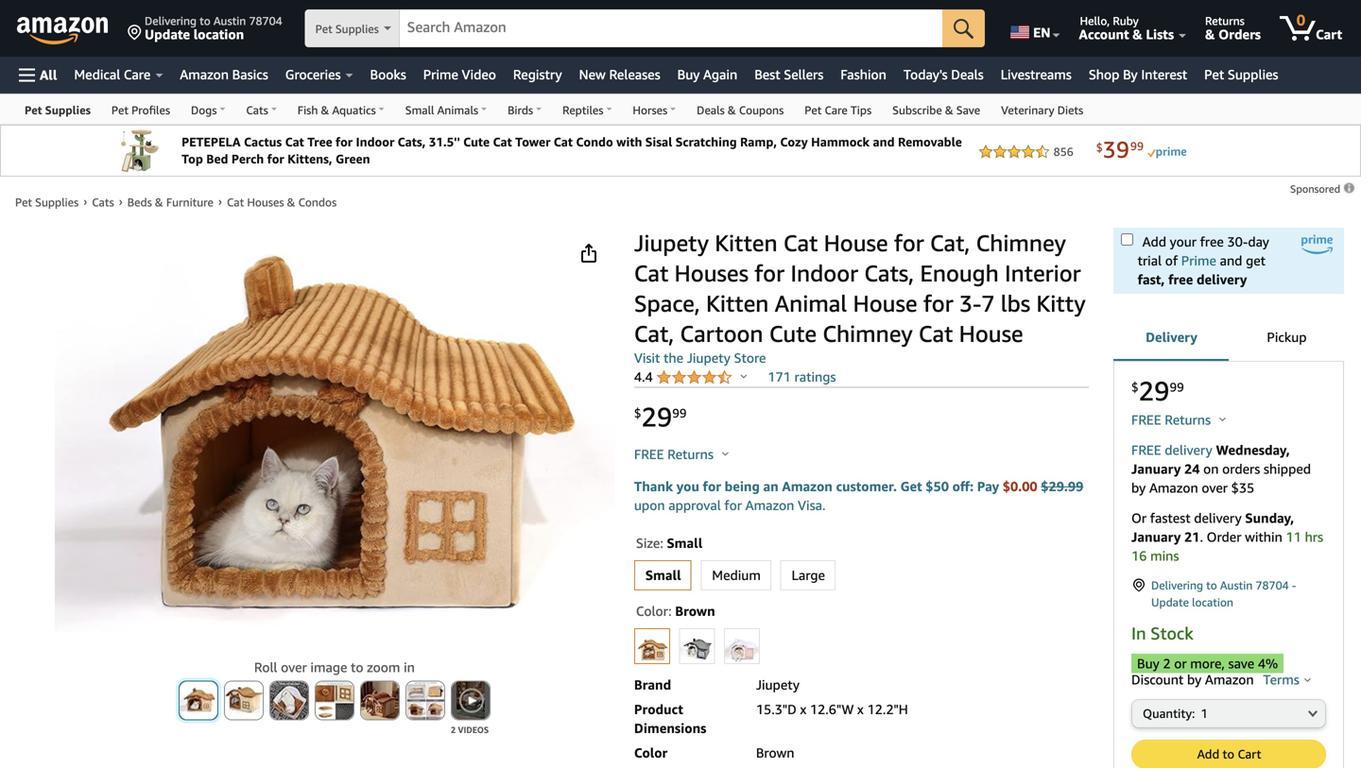 Task type: locate. For each thing, give the bounding box(es) containing it.
1 › from the left
[[83, 195, 87, 208]]

Search Amazon text field
[[400, 10, 943, 46]]

january for wednesday, january 24
[[1132, 461, 1181, 477]]

78704 up basics
[[249, 14, 282, 27]]

& for subscribe
[[945, 104, 954, 117]]

for down the being
[[725, 498, 742, 513]]

& left coupons on the right of page
[[728, 104, 736, 117]]

pet care tips
[[805, 104, 872, 117]]

1 vertical spatial free returns
[[634, 447, 717, 462]]

popover image
[[741, 374, 747, 379], [1305, 678, 1311, 683]]

supplies up the books
[[335, 22, 379, 35]]

prime video link
[[415, 61, 505, 88]]

cats left beds
[[92, 196, 114, 209]]

small animals link
[[395, 95, 497, 124]]

for
[[894, 229, 924, 257], [755, 260, 785, 287], [924, 290, 954, 317], [703, 479, 721, 494], [725, 498, 742, 513]]

tab list containing delivery
[[1114, 314, 1344, 363]]

0 vertical spatial popover image
[[1220, 417, 1226, 422]]

1 horizontal spatial over
[[1202, 480, 1228, 496]]

cats down basics
[[246, 104, 268, 117]]

in
[[404, 660, 415, 675]]

brown down the 15.3"d
[[756, 745, 795, 761]]

popover image down store
[[741, 374, 747, 379]]

$50
[[926, 479, 949, 494]]

0 vertical spatial free
[[1200, 234, 1224, 250]]

amazon inside navigation navigation
[[180, 67, 229, 82]]

0 vertical spatial 2
[[1163, 656, 1171, 672]]

1 vertical spatial austin
[[1220, 579, 1253, 592]]

4.4 button
[[634, 369, 747, 387]]

chimney down cats,
[[823, 320, 913, 347]]

1 vertical spatial location
[[1192, 596, 1234, 609]]

2 vertical spatial jiupety
[[756, 677, 800, 693]]

leave feedback on sponsored ad element
[[1291, 183, 1357, 195]]

free down 'of' on the right top of the page
[[1169, 272, 1193, 287]]

3-
[[960, 290, 982, 317]]

supplies down all
[[45, 104, 91, 117]]

2 vertical spatial pet supplies link
[[15, 196, 79, 209]]

0 vertical spatial small
[[405, 104, 434, 117]]

1 x from the left
[[800, 702, 807, 717]]

1 vertical spatial popover image
[[722, 451, 729, 456]]

delivery
[[1197, 272, 1247, 287], [1165, 442, 1213, 458], [1194, 511, 1242, 526]]

color
[[634, 745, 668, 761]]

supplies inside search box
[[335, 22, 379, 35]]

livestreams
[[1001, 67, 1072, 82]]

delivering for location
[[145, 14, 197, 27]]

0 vertical spatial popover image
[[741, 374, 747, 379]]

small left animals
[[405, 104, 434, 117]]

add for add to cart
[[1197, 747, 1220, 762]]

1 vertical spatial add
[[1197, 747, 1220, 762]]

1 vertical spatial returns
[[1165, 412, 1211, 428]]

0 vertical spatial by
[[1132, 480, 1146, 496]]

animals
[[437, 104, 478, 117]]

or
[[1174, 656, 1187, 672]]

option group up 15.3"d x 12.6"w x 12.2"h
[[629, 625, 1089, 668]]

large button
[[781, 561, 835, 590]]

0 horizontal spatial 2
[[451, 725, 456, 735]]

to
[[200, 14, 211, 27], [1206, 579, 1217, 592], [351, 660, 364, 675], [1223, 747, 1235, 762]]

2 vertical spatial small
[[646, 568, 681, 583]]

amazon down 24
[[1150, 480, 1198, 496]]

roll over image to zoom in
[[254, 660, 415, 675]]

video
[[462, 67, 496, 82]]

small right size:
[[667, 535, 703, 551]]

cat right furniture
[[227, 196, 244, 209]]

& left condos
[[287, 196, 295, 209]]

pet supplies link left beds
[[15, 196, 79, 209]]

and get fast, free delivery
[[1138, 253, 1266, 287]]

prime down your
[[1182, 253, 1217, 268]]

sellers
[[784, 67, 824, 82]]

0 vertical spatial deals
[[951, 67, 984, 82]]

delivering inside delivering to austin 78704 update location
[[145, 14, 197, 27]]

1 vertical spatial 78704
[[1256, 579, 1289, 592]]

2 january from the top
[[1132, 529, 1181, 545]]

& for account
[[1133, 26, 1143, 42]]

brown up gray icon
[[675, 603, 715, 619]]

0 horizontal spatial free returns
[[634, 447, 717, 462]]

0 vertical spatial cat,
[[930, 229, 970, 257]]

location up stock
[[1192, 596, 1234, 609]]

3 › from the left
[[218, 195, 222, 208]]

free returns button up you at the bottom of the page
[[634, 445, 729, 464]]

to inside "delivering to austin 78704 - update location"
[[1206, 579, 1217, 592]]

ruby
[[1113, 14, 1139, 27]]

pet supplies inside search box
[[315, 22, 379, 35]]

pet inside pet supplies › cats › beds & furniture › cat houses & condos
[[15, 196, 32, 209]]

returns up you at the bottom of the page
[[668, 447, 714, 462]]

0 horizontal spatial deals
[[697, 104, 725, 117]]

pet supplies down all
[[25, 104, 91, 117]]

0 vertical spatial austin
[[214, 14, 246, 27]]

0 vertical spatial $
[[1132, 380, 1139, 394]]

popover image right terms
[[1305, 678, 1311, 683]]

1 option group from the top
[[629, 557, 1089, 594]]

cats
[[246, 104, 268, 117], [92, 196, 114, 209]]

pet supplies link for birds link
[[14, 95, 101, 124]]

prime up small animals link
[[423, 67, 458, 82]]

buy up discount
[[1137, 656, 1160, 672]]

& inside returns & orders
[[1205, 26, 1215, 42]]

delivery down and
[[1197, 272, 1247, 287]]

deals up save
[[951, 67, 984, 82]]

add down 1
[[1197, 747, 1220, 762]]

add up trial
[[1143, 234, 1167, 250]]

0 vertical spatial location
[[194, 26, 244, 42]]

0 horizontal spatial location
[[194, 26, 244, 42]]

kitten up animal
[[715, 229, 778, 257]]

pet inside pet profiles link
[[111, 104, 129, 117]]

x left 12.2"h
[[858, 702, 864, 717]]

brown
[[675, 603, 715, 619], [756, 745, 795, 761]]

pet supplies link
[[1196, 61, 1287, 88], [14, 95, 101, 124], [15, 196, 79, 209]]

austin up the "amazon basics"
[[214, 14, 246, 27]]

0 vertical spatial cart
[[1316, 26, 1342, 42]]

free up prime link
[[1200, 234, 1224, 250]]

pet supplies link for cat houses & condos link
[[15, 196, 79, 209]]

visa.
[[798, 498, 826, 513]]

0 horizontal spatial x
[[800, 702, 807, 717]]

size:
[[636, 535, 663, 551]]

your
[[1170, 234, 1197, 250]]

1 vertical spatial delivering
[[1152, 579, 1204, 592]]

january inside sunday, january 21
[[1132, 529, 1181, 545]]

deals down buy again link
[[697, 104, 725, 117]]

0 vertical spatial pet supplies
[[315, 22, 379, 35]]

option group
[[629, 557, 1089, 594], [629, 625, 1089, 668]]

& left save
[[945, 104, 954, 117]]

austin
[[214, 14, 246, 27], [1220, 579, 1253, 592]]

house down cats,
[[853, 290, 918, 317]]

best sellers
[[755, 67, 824, 82]]

0 horizontal spatial prime
[[423, 67, 458, 82]]

pet supplies link down orders
[[1196, 61, 1287, 88]]

prime inside navigation navigation
[[423, 67, 458, 82]]

buy left again
[[677, 67, 700, 82]]

1
[[1201, 707, 1208, 721]]

supplies left beds
[[35, 196, 79, 209]]

free returns button up "free delivery"
[[1132, 411, 1226, 430]]

free returns up "free delivery"
[[1132, 412, 1215, 428]]

0 horizontal spatial popover image
[[741, 374, 747, 379]]

12.2"h
[[867, 702, 908, 717]]

update up stock
[[1152, 596, 1189, 609]]

delivery up order
[[1194, 511, 1242, 526]]

1 horizontal spatial brown
[[756, 745, 795, 761]]

add inside add your free 30-day trial of
[[1143, 234, 1167, 250]]

free returns up you at the bottom of the page
[[634, 447, 717, 462]]

cat inside pet supplies › cats › beds & furniture › cat houses & condos
[[227, 196, 244, 209]]

1 vertical spatial houses
[[675, 260, 749, 287]]

0 vertical spatial 78704
[[249, 14, 282, 27]]

austin inside delivering to austin 78704 update location
[[214, 14, 246, 27]]

0 horizontal spatial free
[[1169, 272, 1193, 287]]

cats link left beds
[[92, 196, 114, 209]]

1 january from the top
[[1132, 461, 1181, 477]]

1 horizontal spatial x
[[858, 702, 864, 717]]

1 horizontal spatial free
[[1200, 234, 1224, 250]]

0 horizontal spatial update
[[145, 26, 190, 42]]

quantity: 1
[[1143, 707, 1208, 721]]

small down size: small
[[646, 568, 681, 583]]

chimney up interior
[[976, 229, 1066, 257]]

care left tips
[[825, 104, 848, 117]]

to for delivering to austin 78704 update location
[[200, 14, 211, 27]]

more,
[[1191, 656, 1225, 672]]

1 horizontal spatial popover image
[[1305, 678, 1311, 683]]

kitty
[[1037, 290, 1086, 317]]

1 vertical spatial pet supplies link
[[14, 95, 101, 124]]

location inside delivering to austin 78704 update location
[[194, 26, 244, 42]]

austin down 11 hrs 16 mins
[[1220, 579, 1253, 592]]

delivering inside "delivering to austin 78704 - update location"
[[1152, 579, 1204, 592]]

by down more,
[[1187, 672, 1202, 688]]

0 vertical spatial returns
[[1205, 14, 1245, 27]]

of
[[1165, 253, 1178, 268]]

en
[[1033, 25, 1051, 40]]

supplies down orders
[[1228, 67, 1279, 82]]

& for deals
[[728, 104, 736, 117]]

1 vertical spatial january
[[1132, 529, 1181, 545]]

interest
[[1141, 67, 1188, 82]]

roll
[[254, 660, 277, 675]]

78704 inside delivering to austin 78704 update location
[[249, 14, 282, 27]]

small for small
[[646, 568, 681, 583]]

99 down 4.4 button
[[672, 406, 687, 420]]

$ down delivery link
[[1132, 380, 1139, 394]]

0 vertical spatial care
[[124, 67, 151, 82]]

to inside delivering to austin 78704 update location
[[200, 14, 211, 27]]

indoor
[[791, 260, 859, 287]]

get
[[901, 479, 922, 494]]

houses
[[247, 196, 284, 209], [675, 260, 749, 287]]

78704 for update
[[249, 14, 282, 27]]

delivering up medical care link
[[145, 14, 197, 27]]

2 vertical spatial returns
[[668, 447, 714, 462]]

1 vertical spatial cats
[[92, 196, 114, 209]]

1 horizontal spatial cart
[[1316, 26, 1342, 42]]

0 vertical spatial cats
[[246, 104, 268, 117]]

& inside the subscribe & save link
[[945, 104, 954, 117]]

jiupety for jiupety kitten cat house for cat, chimney cat houses for indoor cats, enough interior space, kitten animal house for 3-7 lbs kitty cat, cartoon cute chimney cat house visit the jiupety store
[[634, 229, 709, 257]]

amazon up "visa."
[[782, 479, 833, 494]]

0 vertical spatial houses
[[247, 196, 284, 209]]

1 vertical spatial free
[[1169, 272, 1193, 287]]

0 vertical spatial prime
[[423, 67, 458, 82]]

houses inside pet supplies › cats › beds & furniture › cat houses & condos
[[247, 196, 284, 209]]

medical care link
[[66, 61, 171, 88]]

kitten up cartoon
[[706, 290, 769, 317]]

deals
[[951, 67, 984, 82], [697, 104, 725, 117]]

2 left the "videos" on the left bottom of page
[[451, 725, 456, 735]]

1 vertical spatial care
[[825, 104, 848, 117]]

amazon inside the on orders shipped by amazon over $35
[[1150, 480, 1198, 496]]

deals & coupons
[[697, 104, 784, 117]]

small inside navigation navigation
[[405, 104, 434, 117]]

cats link
[[236, 95, 287, 124], [92, 196, 114, 209]]

cat up indoor
[[784, 229, 818, 257]]

buy
[[677, 67, 700, 82], [1137, 656, 1160, 672]]

2 horizontal spatial pet supplies
[[1205, 67, 1279, 82]]

thank you for being an amazon customer. get $50 off: pay $0.00 $29.99 upon approval for amazon visa.
[[634, 479, 1084, 513]]

jiupety up 4.4 button
[[687, 350, 731, 366]]

$ 29 99 down delivery link
[[1132, 375, 1184, 407]]

99 down delivery link
[[1170, 380, 1184, 394]]

cat houses & condos link
[[227, 196, 337, 209]]

1 horizontal spatial ›
[[119, 195, 123, 208]]

brown image
[[635, 629, 669, 663]]

discount by amazon
[[1132, 672, 1258, 688]]

january for sunday, january 21
[[1132, 529, 1181, 545]]

jiupety up space,
[[634, 229, 709, 257]]

1 horizontal spatial austin
[[1220, 579, 1253, 592]]

$29.99
[[1041, 479, 1084, 494]]

0 vertical spatial delivery
[[1197, 272, 1247, 287]]

1 horizontal spatial delivering
[[1152, 579, 1204, 592]]

groceries link
[[277, 61, 362, 88]]

1 vertical spatial pet supplies
[[1205, 67, 1279, 82]]

birds
[[508, 104, 533, 117]]

option group containing small
[[629, 557, 1089, 594]]

$ down 4.4
[[634, 406, 641, 420]]

21
[[1185, 529, 1200, 545]]

over
[[1202, 480, 1228, 496], [281, 660, 307, 675]]

returns for topmost free returns button
[[1165, 412, 1211, 428]]

cartoon
[[680, 320, 763, 347]]

you
[[677, 479, 699, 494]]

navigation navigation
[[0, 0, 1361, 125]]

cat, up visit
[[634, 320, 674, 347]]

buy inside navigation navigation
[[677, 67, 700, 82]]

pet supplies down orders
[[1205, 67, 1279, 82]]

cats link down basics
[[236, 95, 287, 124]]

popover image up the being
[[722, 451, 729, 456]]

cat, up enough
[[930, 229, 970, 257]]

0 vertical spatial add
[[1143, 234, 1167, 250]]

care inside medical care link
[[124, 67, 151, 82]]

1 vertical spatial 99
[[672, 406, 687, 420]]

cart inside navigation navigation
[[1316, 26, 1342, 42]]

1 horizontal spatial care
[[825, 104, 848, 117]]

171
[[768, 369, 791, 385]]

& left orders
[[1205, 26, 1215, 42]]

over down the on
[[1202, 480, 1228, 496]]

orders
[[1219, 26, 1261, 42]]

x right the 15.3"d
[[800, 702, 807, 717]]

to for delivering to austin 78704 - update location
[[1206, 579, 1217, 592]]

0 horizontal spatial austin
[[214, 14, 246, 27]]

1 horizontal spatial cat,
[[930, 229, 970, 257]]

1 horizontal spatial $
[[1132, 380, 1139, 394]]

update up medical care link
[[145, 26, 190, 42]]

add for add your free 30-day trial of
[[1143, 234, 1167, 250]]

house up indoor
[[824, 229, 888, 257]]

small inside button
[[646, 568, 681, 583]]

account & lists
[[1079, 26, 1174, 42]]

2 x from the left
[[858, 702, 864, 717]]

1 horizontal spatial free returns button
[[1132, 411, 1226, 430]]

0 horizontal spatial $ 29 99
[[634, 401, 687, 433]]

2 vertical spatial pet supplies
[[25, 104, 91, 117]]

&
[[1133, 26, 1143, 42], [1205, 26, 1215, 42], [321, 104, 329, 117], [728, 104, 736, 117], [945, 104, 954, 117], [155, 196, 163, 209], [287, 196, 295, 209]]

terms
[[1263, 672, 1300, 688]]

0 horizontal spatial cart
[[1238, 747, 1262, 762]]

$ 29 99 down 4.4
[[634, 401, 687, 433]]

0 vertical spatial brown
[[675, 603, 715, 619]]

pink image
[[725, 629, 759, 663]]

small animals
[[405, 104, 478, 117]]

for up animal
[[755, 260, 785, 287]]

house down 7
[[959, 320, 1024, 347]]

2 left or
[[1163, 656, 1171, 672]]

1 horizontal spatial buy
[[1137, 656, 1160, 672]]

1 vertical spatial by
[[1187, 672, 1202, 688]]

delivery inside and get fast, free delivery
[[1197, 272, 1247, 287]]

2 option group from the top
[[629, 625, 1089, 668]]

delivering
[[145, 14, 197, 27], [1152, 579, 1204, 592]]

today's
[[904, 67, 948, 82]]

78704 for -
[[1256, 579, 1289, 592]]

new
[[579, 67, 606, 82]]

popover image
[[1220, 417, 1226, 422], [722, 451, 729, 456]]

hello, ruby
[[1080, 14, 1139, 27]]

jiupety up the 15.3"d
[[756, 677, 800, 693]]

78704 left -
[[1256, 579, 1289, 592]]

None checkbox
[[1121, 234, 1134, 246]]

account
[[1079, 26, 1129, 42]]

january inside wednesday, january 24
[[1132, 461, 1181, 477]]

free inside add your free 30-day trial of
[[1200, 234, 1224, 250]]

None submit
[[943, 9, 985, 47], [180, 682, 217, 720], [225, 682, 263, 720], [270, 682, 308, 720], [316, 682, 353, 720], [361, 682, 399, 720], [406, 682, 444, 720], [452, 682, 490, 720], [943, 9, 985, 47], [180, 682, 217, 720], [225, 682, 263, 720], [270, 682, 308, 720], [316, 682, 353, 720], [361, 682, 399, 720], [406, 682, 444, 720], [452, 682, 490, 720]]

12.6"w
[[810, 702, 854, 717]]

houses up space,
[[675, 260, 749, 287]]

0 vertical spatial january
[[1132, 461, 1181, 477]]

medical
[[74, 67, 120, 82]]

78704 inside "delivering to austin 78704 - update location"
[[1256, 579, 1289, 592]]

pet inside pet care tips 'link'
[[805, 104, 822, 117]]

houses left condos
[[247, 196, 284, 209]]

1 vertical spatial chimney
[[823, 320, 913, 347]]

0 horizontal spatial pet supplies
[[25, 104, 91, 117]]

or fastest delivery
[[1132, 511, 1245, 526]]

jiupety kitten cat house for cat, chimney cat houses for indoor cats, enough interior space, kitten animal house for 3-7 lbs kitty cat, cartoon cute chimney cat house image
[[55, 254, 614, 632]]

29 down delivery link
[[1139, 375, 1170, 407]]

amazon up dogs "link"
[[180, 67, 229, 82]]

1 horizontal spatial location
[[1192, 596, 1234, 609]]

0 vertical spatial jiupety
[[634, 229, 709, 257]]

0 vertical spatial cats link
[[236, 95, 287, 124]]

1 vertical spatial over
[[281, 660, 307, 675]]

15.3"d x 12.6"w x 12.2"h
[[756, 702, 908, 717]]

small for small animals
[[405, 104, 434, 117]]

pet care tips link
[[794, 95, 882, 124]]

1 vertical spatial deals
[[697, 104, 725, 117]]

1 vertical spatial free returns button
[[634, 445, 729, 464]]

& inside deals & coupons link
[[728, 104, 736, 117]]

austin inside "delivering to austin 78704 - update location"
[[1220, 579, 1253, 592]]

popover image up wednesday, january 24
[[1220, 417, 1226, 422]]

subscribe & save
[[893, 104, 980, 117]]

0 vertical spatial buy
[[677, 67, 700, 82]]

0 horizontal spatial popover image
[[722, 451, 729, 456]]

by inside the on orders shipped by amazon over $35
[[1132, 480, 1146, 496]]

delivering down mins
[[1152, 579, 1204, 592]]

0 horizontal spatial 78704
[[249, 14, 282, 27]]

fashion
[[841, 67, 887, 82]]

prime for prime link
[[1182, 253, 1217, 268]]

. order within
[[1200, 529, 1286, 545]]

all button
[[10, 57, 66, 94]]

0 horizontal spatial care
[[124, 67, 151, 82]]

tab list
[[1114, 314, 1344, 363]]

january down free delivery link
[[1132, 461, 1181, 477]]

& right fish
[[321, 104, 329, 117]]

1 vertical spatial buy
[[1137, 656, 1160, 672]]

delivery
[[1146, 329, 1198, 345]]

option group down thank you for being an amazon customer. get $50 off: pay $0.00 $29.99 upon approval for amazon visa.
[[629, 557, 1089, 594]]

$35
[[1232, 480, 1255, 496]]

2 › from the left
[[119, 195, 123, 208]]

care inside pet care tips 'link'
[[825, 104, 848, 117]]

pet supplies up groceries link
[[315, 22, 379, 35]]

free inside and get fast, free delivery
[[1169, 272, 1193, 287]]

jiupety
[[634, 229, 709, 257], [687, 350, 731, 366], [756, 677, 800, 693]]

delivery up 24
[[1165, 442, 1213, 458]]

& inside fish & aquatics link
[[321, 104, 329, 117]]



Task type: vqa. For each thing, say whether or not it's contained in the screenshot.


Task type: describe. For each thing, give the bounding box(es) containing it.
buy again
[[677, 67, 738, 82]]

pay
[[977, 479, 999, 494]]

by
[[1123, 67, 1138, 82]]

best sellers link
[[746, 61, 832, 88]]

0 vertical spatial free returns button
[[1132, 411, 1226, 430]]

delivering for update
[[1152, 579, 1204, 592]]

1 vertical spatial cat,
[[634, 320, 674, 347]]

en link
[[999, 5, 1069, 52]]

supplies inside pet supplies › cats › beds & furniture › cat houses & condos
[[35, 196, 79, 209]]

171 ratings link
[[768, 369, 836, 385]]

being
[[725, 479, 760, 494]]

sponsored link
[[1291, 180, 1357, 199]]

deals & coupons link
[[687, 95, 794, 124]]

get
[[1246, 253, 1266, 268]]

& for fish
[[321, 104, 329, 117]]

popover image inside 4.4 button
[[741, 374, 747, 379]]

cute
[[769, 320, 817, 347]]

2 videos
[[451, 725, 489, 735]]

1 vertical spatial kitten
[[706, 290, 769, 317]]

cats,
[[864, 260, 914, 287]]

popover image inside the terms button
[[1305, 678, 1311, 683]]

add to cart
[[1197, 747, 1262, 762]]

amazon image
[[17, 17, 109, 45]]

prime video
[[423, 67, 496, 82]]

for left 3-
[[924, 290, 954, 317]]

austin for location
[[214, 14, 246, 27]]

shop by interest link
[[1080, 61, 1196, 88]]

customer.
[[836, 479, 897, 494]]

2 vertical spatial house
[[959, 320, 1024, 347]]

space,
[[634, 290, 700, 317]]

reptiles
[[563, 104, 604, 117]]

save
[[957, 104, 980, 117]]

shipped
[[1264, 461, 1311, 477]]

11 hrs 16 mins
[[1132, 529, 1324, 564]]

location inside "delivering to austin 78704 - update location"
[[1192, 596, 1234, 609]]

1 vertical spatial brown
[[756, 745, 795, 761]]

0 vertical spatial house
[[824, 229, 888, 257]]

horses
[[633, 104, 668, 117]]

austin for update
[[1220, 579, 1253, 592]]

1 vertical spatial $
[[634, 406, 641, 420]]

0 vertical spatial 99
[[1170, 380, 1184, 394]]

fish & aquatics link
[[287, 95, 395, 124]]

today's deals
[[904, 67, 984, 82]]

prime for prime video
[[423, 67, 458, 82]]

0 horizontal spatial 29
[[641, 401, 672, 433]]

16
[[1132, 548, 1147, 564]]

1 vertical spatial jiupety
[[687, 350, 731, 366]]

11
[[1286, 529, 1302, 545]]

0 vertical spatial kitten
[[715, 229, 778, 257]]

1 horizontal spatial 2
[[1163, 656, 1171, 672]]

cats inside pet supplies › cats › beds & furniture › cat houses & condos
[[92, 196, 114, 209]]

free delivery
[[1132, 442, 1213, 458]]

gray image
[[680, 629, 714, 663]]

returns for free returns button to the left
[[668, 447, 714, 462]]

2 vertical spatial delivery
[[1194, 511, 1242, 526]]

off:
[[953, 479, 974, 494]]

beds & furniture link
[[127, 196, 214, 209]]

care for medical
[[124, 67, 151, 82]]

update inside "delivering to austin 78704 - update location"
[[1152, 596, 1189, 609]]

discount
[[1132, 672, 1184, 688]]

veterinary
[[1001, 104, 1055, 117]]

1 vertical spatial house
[[853, 290, 918, 317]]

condos
[[298, 196, 337, 209]]

1 horizontal spatial by
[[1187, 672, 1202, 688]]

amazon prime logo image
[[1302, 235, 1333, 254]]

0 horizontal spatial cats link
[[92, 196, 114, 209]]

veterinary diets
[[1001, 104, 1084, 117]]

1 horizontal spatial popover image
[[1220, 417, 1226, 422]]

Add to Cart submit
[[1133, 741, 1325, 769]]

cats inside cats link
[[246, 104, 268, 117]]

hrs
[[1305, 529, 1324, 545]]

an
[[763, 479, 779, 494]]

0 horizontal spatial over
[[281, 660, 307, 675]]

best
[[755, 67, 781, 82]]

1 horizontal spatial chimney
[[976, 229, 1066, 257]]

diets
[[1058, 104, 1084, 117]]

in
[[1132, 623, 1146, 644]]

large
[[792, 568, 825, 583]]

1 vertical spatial delivery
[[1165, 442, 1213, 458]]

and
[[1220, 253, 1243, 268]]

color: brown
[[636, 603, 715, 619]]

free returns for topmost free returns button
[[1132, 412, 1215, 428]]

houses inside jiupety kitten cat house for cat, chimney cat houses for indoor cats, enough interior space, kitten animal house for 3-7 lbs kitty cat, cartoon cute chimney cat house visit the jiupety store
[[675, 260, 749, 287]]

for right you at the bottom of the page
[[703, 479, 721, 494]]

30-
[[1228, 234, 1248, 250]]

jiupety for jiupety
[[756, 677, 800, 693]]

delivering to austin 78704 - update location
[[1152, 579, 1297, 609]]

1 vertical spatial small
[[667, 535, 703, 551]]

visit the jiupety store link
[[634, 350, 766, 366]]

sunday, january 21
[[1132, 511, 1295, 545]]

pet inside pet supplies search box
[[315, 22, 332, 35]]

fish & aquatics
[[298, 104, 376, 117]]

4.4
[[634, 369, 657, 385]]

image
[[310, 660, 347, 675]]

size: small
[[636, 535, 703, 551]]

beds
[[127, 196, 152, 209]]

1 horizontal spatial $ 29 99
[[1132, 375, 1184, 407]]

mins
[[1151, 548, 1179, 564]]

option group for size: small
[[629, 557, 1089, 594]]

0
[[1297, 11, 1306, 29]]

dropdown image
[[1308, 710, 1318, 718]]

to for add to cart
[[1223, 747, 1235, 762]]

& for returns
[[1205, 26, 1215, 42]]

cat up space,
[[634, 260, 669, 287]]

color:
[[636, 603, 672, 619]]

medical care
[[74, 67, 151, 82]]

update inside delivering to austin 78704 update location
[[145, 26, 190, 42]]

Pet Supplies search field
[[305, 9, 985, 49]]

tips
[[851, 104, 872, 117]]

registry
[[513, 67, 562, 82]]

& right beds
[[155, 196, 163, 209]]

1 vertical spatial 2
[[451, 725, 456, 735]]

amazon down save
[[1205, 672, 1254, 688]]

fashion link
[[832, 61, 895, 88]]

animal
[[775, 290, 847, 317]]

groceries
[[285, 67, 341, 82]]

care for pet
[[825, 104, 848, 117]]

lbs
[[1001, 290, 1031, 317]]

option group for color: brown
[[629, 625, 1089, 668]]

0 horizontal spatial chimney
[[823, 320, 913, 347]]

0 vertical spatial pet supplies link
[[1196, 61, 1287, 88]]

for up cats,
[[894, 229, 924, 257]]

4%
[[1258, 656, 1278, 672]]

-
[[1292, 579, 1297, 592]]

amazon down an
[[746, 498, 795, 513]]

dogs link
[[181, 95, 236, 124]]

buy for buy 2 or more, save 4%
[[1137, 656, 1160, 672]]

order
[[1207, 529, 1242, 545]]

thank
[[634, 479, 673, 494]]

aquatics
[[332, 104, 376, 117]]

releases
[[609, 67, 660, 82]]

sunday,
[[1245, 511, 1295, 526]]

coupons
[[739, 104, 784, 117]]

1 horizontal spatial cats link
[[236, 95, 287, 124]]

returns inside returns & orders
[[1205, 14, 1245, 27]]

dogs
[[191, 104, 217, 117]]

cat down enough
[[919, 320, 953, 347]]

free returns for free returns button to the left
[[634, 447, 717, 462]]

0 horizontal spatial free returns button
[[634, 445, 729, 464]]

1 horizontal spatial 29
[[1139, 375, 1170, 407]]

livestreams link
[[992, 61, 1080, 88]]

shop by interest
[[1089, 67, 1188, 82]]

orders
[[1223, 461, 1260, 477]]

product
[[634, 702, 683, 717]]

save
[[1229, 656, 1255, 672]]

pet profiles link
[[101, 95, 181, 124]]

basics
[[232, 67, 268, 82]]

books link
[[362, 61, 415, 88]]

product dimensions
[[634, 702, 707, 736]]

wednesday,
[[1216, 442, 1290, 458]]

buy for buy again
[[677, 67, 700, 82]]

delivering to austin 78704 - update location link
[[1132, 577, 1326, 611]]

store
[[734, 350, 766, 366]]

over inside the on orders shipped by amazon over $35
[[1202, 480, 1228, 496]]

1 horizontal spatial deals
[[951, 67, 984, 82]]

subscribe
[[893, 104, 942, 117]]

1 vertical spatial cart
[[1238, 747, 1262, 762]]



